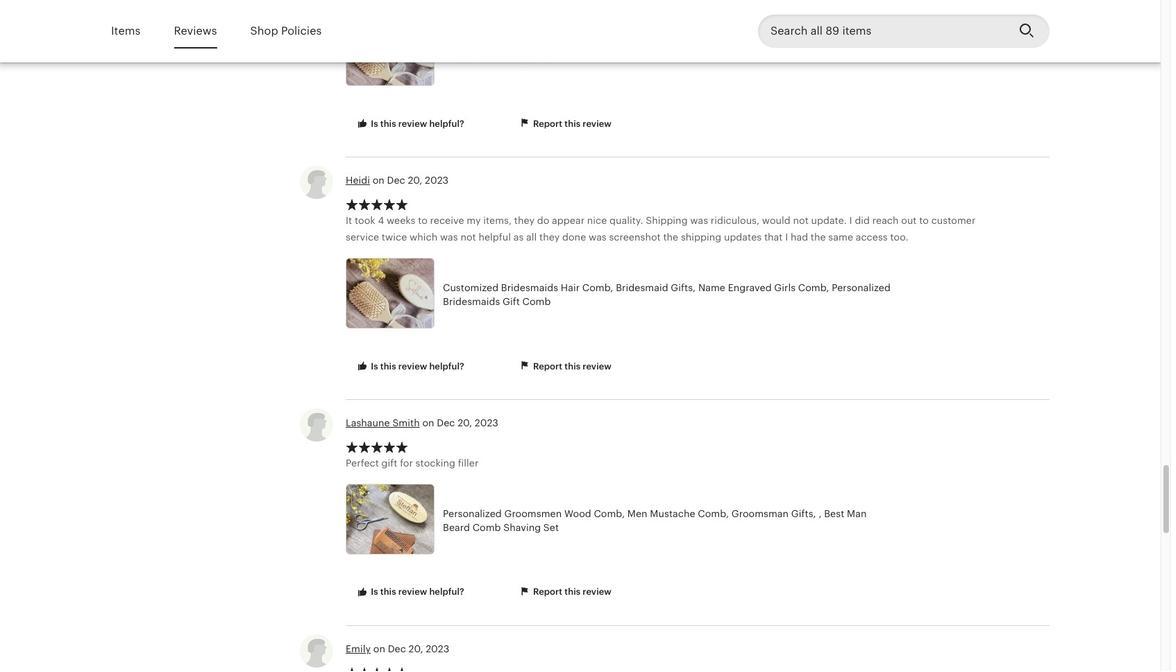 Task type: describe. For each thing, give the bounding box(es) containing it.
1 bridesmaid from the top
[[616, 40, 668, 51]]

would
[[762, 215, 790, 226]]

on for heidi on dec 20, 2023
[[373, 175, 384, 186]]

wood
[[564, 509, 591, 520]]

gift for 2nd customized bridesmaids hair comb, bridesmaid gifts, name engraved girls comb, personalized bridesmaids gift comb link from the top of the page
[[503, 296, 520, 307]]

is for heidi
[[371, 361, 378, 372]]

is for lashaune
[[371, 588, 378, 598]]

0 horizontal spatial was
[[440, 232, 458, 243]]

1 to from the left
[[418, 215, 428, 226]]

1 vertical spatial 20,
[[458, 418, 472, 429]]

reviews link
[[174, 15, 217, 47]]

twice
[[382, 232, 407, 243]]

is this review helpful? for on
[[369, 588, 464, 598]]

,
[[819, 509, 822, 520]]

helpful? for 2023
[[429, 361, 464, 372]]

customized for 2nd customized bridesmaids hair comb, bridesmaid gifts, name engraved girls comb, personalized bridesmaids gift comb link from the bottom of the page
[[443, 40, 498, 51]]

Search all 89 items text field
[[758, 15, 1008, 48]]

shop
[[250, 24, 278, 37]]

0 vertical spatial comb
[[522, 53, 551, 65]]

same
[[828, 232, 853, 243]]

personalized for 2nd customized bridesmaids hair comb, bridesmaid gifts, name engraved girls comb, personalized bridesmaids gift comb link from the top of the page
[[832, 283, 891, 294]]

gift
[[381, 458, 397, 469]]

hair for 2nd customized bridesmaids hair comb, bridesmaid gifts, name engraved girls comb, personalized bridesmaids gift comb link from the bottom of the page
[[561, 40, 580, 51]]

on for emily on dec 20, 2023
[[373, 644, 385, 655]]

beard
[[443, 522, 470, 534]]

lashaune smith on dec 20, 2023
[[346, 418, 498, 429]]

shop policies link
[[250, 15, 322, 47]]

0 vertical spatial i
[[849, 215, 852, 226]]

appear
[[552, 215, 585, 226]]

1 horizontal spatial was
[[589, 232, 607, 243]]

ridiculous,
[[711, 215, 759, 226]]

emily
[[346, 644, 371, 655]]

lashaune
[[346, 418, 390, 429]]

is this review helpful? button for on
[[346, 581, 475, 606]]

heidi on dec 20, 2023
[[346, 175, 449, 186]]

1 vertical spatial dec
[[437, 418, 455, 429]]

2 to from the left
[[919, 215, 929, 226]]

set
[[543, 522, 559, 534]]

report this review button for lashaune smith on dec 20, 2023
[[508, 581, 622, 606]]

1 vertical spatial i
[[785, 232, 788, 243]]

2 horizontal spatial was
[[690, 215, 708, 226]]

items link
[[111, 15, 140, 47]]

shaving
[[503, 522, 541, 534]]

2 customized bridesmaids hair comb, bridesmaid gifts, name engraved girls comb, personalized bridesmaids gift comb link from the top
[[346, 258, 894, 333]]

1 horizontal spatial they
[[539, 232, 560, 243]]

best
[[824, 509, 844, 520]]

emily on dec 20, 2023
[[346, 644, 449, 655]]

name for 2nd customized bridesmaids hair comb, bridesmaid gifts, name engraved girls comb, personalized bridesmaids gift comb link from the top of the page
[[698, 283, 725, 294]]

groomsmen
[[504, 509, 562, 520]]

it took 4 weeks to receive my items, they do appear nice quality. shipping was ridiculous, would not update. i did reach out to customer service twice which was not helpful as all they done was screenshot the shipping updates that i had the same access too.
[[346, 215, 976, 243]]

shop policies
[[250, 24, 322, 37]]

lashaune smith link
[[346, 418, 420, 429]]

update.
[[811, 215, 847, 226]]

hair for 2nd customized bridesmaids hair comb, bridesmaid gifts, name engraved girls comb, personalized bridesmaids gift comb link from the top of the page
[[561, 283, 580, 294]]

out
[[901, 215, 917, 226]]

customized bridesmaids hair comb, bridesmaid gifts, name engraved girls comb, personalized bridesmaids gift comb for 2nd customized bridesmaids hair comb, bridesmaid gifts, name engraved girls comb, personalized bridesmaids gift comb link from the top of the page
[[443, 283, 891, 307]]

1 helpful? from the top
[[429, 119, 464, 129]]

0 vertical spatial not
[[793, 215, 809, 226]]

2023 for heidi on dec 20, 2023
[[425, 175, 449, 186]]

1 report from the top
[[533, 119, 562, 129]]

personalized groomsmen wood comb, men mustache comb, groomsman gifts, , best man beard comb shaving set
[[443, 509, 867, 534]]

1 the from the left
[[663, 232, 678, 243]]

emily link
[[346, 644, 371, 655]]

gifts, for 2nd customized bridesmaids hair comb, bridesmaid gifts, name engraved girls comb, personalized bridesmaids gift comb link from the bottom of the page
[[671, 40, 696, 51]]

is this review helpful? for dec
[[369, 361, 464, 372]]

20, for heidi on dec 20, 2023
[[408, 175, 422, 186]]

mustache
[[650, 509, 695, 520]]

1 is this review helpful? button from the top
[[346, 112, 475, 137]]

customized bridesmaids hair comb, bridesmaid gifts, name engraved girls comb, personalized bridesmaids gift comb for 2nd customized bridesmaids hair comb, bridesmaid gifts, name engraved girls comb, personalized bridesmaids gift comb link from the bottom of the page
[[443, 40, 891, 65]]

name for 2nd customized bridesmaids hair comb, bridesmaid gifts, name engraved girls comb, personalized bridesmaids gift comb link from the bottom of the page
[[698, 40, 725, 51]]

weeks
[[387, 215, 415, 226]]

reach
[[872, 215, 899, 226]]

report for heidi on dec 20, 2023
[[533, 361, 562, 372]]

shipping
[[646, 215, 688, 226]]

which
[[410, 232, 437, 243]]

helpful? for 20,
[[429, 588, 464, 598]]

as
[[514, 232, 524, 243]]

2 the from the left
[[811, 232, 826, 243]]

receive
[[430, 215, 464, 226]]

that
[[764, 232, 783, 243]]

service
[[346, 232, 379, 243]]

comb for lashaune smith on dec 20, 2023
[[472, 522, 501, 534]]

for
[[400, 458, 413, 469]]



Task type: vqa. For each thing, say whether or not it's contained in the screenshot.
2nd $ from the left
no



Task type: locate. For each thing, give the bounding box(es) containing it.
1 vertical spatial report this review button
[[508, 354, 622, 380]]

2 vertical spatial dec
[[388, 644, 406, 655]]

0 horizontal spatial i
[[785, 232, 788, 243]]

0 vertical spatial 20,
[[408, 175, 422, 186]]

0 vertical spatial report
[[533, 119, 562, 129]]

2 vertical spatial comb
[[472, 522, 501, 534]]

dec right the emily link
[[388, 644, 406, 655]]

is up heidi on dec 20, 2023
[[371, 119, 378, 129]]

updates
[[724, 232, 762, 243]]

1 report this review from the top
[[531, 119, 611, 129]]

dec for heidi on dec 20, 2023
[[387, 175, 405, 186]]

1 vertical spatial 2023
[[475, 418, 498, 429]]

quality.
[[609, 215, 643, 226]]

customized for 2nd customized bridesmaids hair comb, bridesmaid gifts, name engraved girls comb, personalized bridesmaids gift comb link from the top of the page
[[443, 283, 498, 294]]

1 vertical spatial helpful?
[[429, 361, 464, 372]]

1 vertical spatial comb
[[522, 296, 551, 307]]

girls
[[774, 40, 796, 51], [774, 283, 796, 294]]

1 hair from the top
[[561, 40, 580, 51]]

0 vertical spatial hair
[[561, 40, 580, 51]]

took
[[355, 215, 375, 226]]

dec right smith
[[437, 418, 455, 429]]

filler
[[458, 458, 478, 469]]

is this review helpful? button up heidi on dec 20, 2023
[[346, 112, 475, 137]]

customized bridesmaids hair comb, bridesmaid gifts, name engraved girls comb, personalized bridesmaids gift comb
[[443, 40, 891, 65], [443, 283, 891, 307]]

2 vertical spatial report this review button
[[508, 581, 622, 606]]

reviews
[[174, 24, 217, 37]]

0 vertical spatial report this review button
[[508, 112, 622, 137]]

review
[[398, 119, 427, 129], [583, 119, 611, 129], [398, 361, 427, 372], [583, 361, 611, 372], [398, 588, 427, 598], [583, 588, 611, 598]]

0 vertical spatial personalized
[[832, 40, 891, 51]]

1 vertical spatial gift
[[503, 296, 520, 307]]

1 customized bridesmaids hair comb, bridesmaid gifts, name engraved girls comb, personalized bridesmaids gift comb from the top
[[443, 40, 891, 65]]

1 vertical spatial engraved
[[728, 283, 772, 294]]

access
[[856, 232, 888, 243]]

is this review helpful? button up emily on dec 20, 2023
[[346, 581, 475, 606]]

is this review helpful? up lashaune smith on dec 20, 2023
[[369, 361, 464, 372]]

0 vertical spatial customized bridesmaids hair comb, bridesmaid gifts, name engraved girls comb, personalized bridesmaids gift comb
[[443, 40, 891, 65]]

to up which
[[418, 215, 428, 226]]

2 vertical spatial personalized
[[443, 509, 502, 520]]

1 vertical spatial personalized
[[832, 283, 891, 294]]

is up emily on dec 20, 2023
[[371, 588, 378, 598]]

3 report from the top
[[533, 588, 562, 598]]

1 vertical spatial report
[[533, 361, 562, 372]]

1 is from the top
[[371, 119, 378, 129]]

comb inside personalized groomsmen wood comb, men mustache comb, groomsman gifts, , best man beard comb shaving set
[[472, 522, 501, 534]]

i
[[849, 215, 852, 226], [785, 232, 788, 243]]

report this review for lashaune smith on dec 20, 2023
[[531, 588, 611, 598]]

bridesmaids
[[501, 40, 558, 51], [443, 53, 500, 65], [501, 283, 558, 294], [443, 296, 500, 307]]

the right the had
[[811, 232, 826, 243]]

comb,
[[582, 40, 613, 51], [798, 40, 829, 51], [582, 283, 613, 294], [798, 283, 829, 294], [594, 509, 625, 520], [698, 509, 729, 520]]

to
[[418, 215, 428, 226], [919, 215, 929, 226]]

they down 'do'
[[539, 232, 560, 243]]

dec right heidi
[[387, 175, 405, 186]]

3 is this review helpful? button from the top
[[346, 581, 475, 606]]

perfect gift for stocking filler
[[346, 458, 478, 469]]

2 engraved from the top
[[728, 283, 772, 294]]

3 is from the top
[[371, 588, 378, 598]]

1 horizontal spatial i
[[849, 215, 852, 226]]

1 engraved from the top
[[728, 40, 772, 51]]

0 vertical spatial name
[[698, 40, 725, 51]]

helpful?
[[429, 119, 464, 129], [429, 361, 464, 372], [429, 588, 464, 598]]

personalized inside personalized groomsmen wood comb, men mustache comb, groomsman gifts, , best man beard comb shaving set
[[443, 509, 502, 520]]

is this review helpful? up emily on dec 20, 2023
[[369, 588, 464, 598]]

report this review
[[531, 119, 611, 129], [531, 361, 611, 372], [531, 588, 611, 598]]

2 is from the top
[[371, 361, 378, 372]]

1 horizontal spatial not
[[793, 215, 809, 226]]

2 customized from the top
[[443, 283, 498, 294]]

report this review for heidi on dec 20, 2023
[[531, 361, 611, 372]]

bridesmaid
[[616, 40, 668, 51], [616, 283, 668, 294]]

2 customized bridesmaids hair comb, bridesmaid gifts, name engraved girls comb, personalized bridesmaids gift comb from the top
[[443, 283, 891, 307]]

is this review helpful?
[[369, 119, 464, 129], [369, 361, 464, 372], [369, 588, 464, 598]]

items
[[111, 24, 140, 37]]

2 is this review helpful? button from the top
[[346, 354, 475, 380]]

1 vertical spatial bridesmaid
[[616, 283, 668, 294]]

0 horizontal spatial they
[[514, 215, 535, 226]]

it
[[346, 215, 352, 226]]

gifts,
[[671, 40, 696, 51], [671, 283, 696, 294], [791, 509, 816, 520]]

0 vertical spatial is
[[371, 119, 378, 129]]

0 vertical spatial customized bridesmaids hair comb, bridesmaid gifts, name engraved girls comb, personalized bridesmaids gift comb link
[[346, 15, 894, 90]]

not
[[793, 215, 809, 226], [461, 232, 476, 243]]

was up shipping
[[690, 215, 708, 226]]

2023 for emily on dec 20, 2023
[[426, 644, 449, 655]]

0 horizontal spatial the
[[663, 232, 678, 243]]

2 vertical spatial 20,
[[409, 644, 423, 655]]

1 vertical spatial is this review helpful?
[[369, 361, 464, 372]]

all
[[526, 232, 537, 243]]

heidi link
[[346, 175, 370, 186]]

0 vertical spatial dec
[[387, 175, 405, 186]]

report
[[533, 119, 562, 129], [533, 361, 562, 372], [533, 588, 562, 598]]

items,
[[483, 215, 512, 226]]

heidi
[[346, 175, 370, 186]]

1 customized bridesmaids hair comb, bridesmaid gifts, name engraved girls comb, personalized bridesmaids gift comb link from the top
[[346, 15, 894, 90]]

1 gift from the top
[[503, 53, 520, 65]]

0 vertical spatial girls
[[774, 40, 796, 51]]

1 vertical spatial gifts,
[[671, 283, 696, 294]]

was
[[690, 215, 708, 226], [440, 232, 458, 243], [589, 232, 607, 243]]

20, for emily on dec 20, 2023
[[409, 644, 423, 655]]

2 vertical spatial report
[[533, 588, 562, 598]]

they up as
[[514, 215, 535, 226]]

1 name from the top
[[698, 40, 725, 51]]

1 horizontal spatial the
[[811, 232, 826, 243]]

is this review helpful? up heidi on dec 20, 2023
[[369, 119, 464, 129]]

customized bridesmaids hair comb, bridesmaid gifts, name engraved girls comb, personalized bridesmaids gift comb link
[[346, 15, 894, 90], [346, 258, 894, 333]]

screenshot
[[609, 232, 661, 243]]

4
[[378, 215, 384, 226]]

the down shipping
[[663, 232, 678, 243]]

2 vertical spatial report this review
[[531, 588, 611, 598]]

report for lashaune smith on dec 20, 2023
[[533, 588, 562, 598]]

0 vertical spatial is this review helpful?
[[369, 119, 464, 129]]

policies
[[281, 24, 322, 37]]

is this review helpful? button up smith
[[346, 354, 475, 380]]

20, up filler
[[458, 418, 472, 429]]

1 vertical spatial not
[[461, 232, 476, 243]]

i left did
[[849, 215, 852, 226]]

comb
[[522, 53, 551, 65], [522, 296, 551, 307], [472, 522, 501, 534]]

dec for emily on dec 20, 2023
[[388, 644, 406, 655]]

1 vertical spatial girls
[[774, 283, 796, 294]]

customized
[[443, 40, 498, 51], [443, 283, 498, 294]]

20, right the emily link
[[409, 644, 423, 655]]

is this review helpful? button
[[346, 112, 475, 137], [346, 354, 475, 380], [346, 581, 475, 606]]

1 vertical spatial customized
[[443, 283, 498, 294]]

is
[[371, 119, 378, 129], [371, 361, 378, 372], [371, 588, 378, 598]]

1 customized from the top
[[443, 40, 498, 51]]

personalized
[[832, 40, 891, 51], [832, 283, 891, 294], [443, 509, 502, 520]]

is up lashaune
[[371, 361, 378, 372]]

3 report this review button from the top
[[508, 581, 622, 606]]

on right smith
[[422, 418, 434, 429]]

too.
[[890, 232, 908, 243]]

2 vertical spatial gifts,
[[791, 509, 816, 520]]

was down nice
[[589, 232, 607, 243]]

0 vertical spatial on
[[373, 175, 384, 186]]

2 helpful? from the top
[[429, 361, 464, 372]]

gifts, inside personalized groomsmen wood comb, men mustache comb, groomsman gifts, , best man beard comb shaving set
[[791, 509, 816, 520]]

on right heidi
[[373, 175, 384, 186]]

20, up weeks on the top left
[[408, 175, 422, 186]]

1 vertical spatial hair
[[561, 283, 580, 294]]

0 vertical spatial bridesmaid
[[616, 40, 668, 51]]

gifts, for 2nd customized bridesmaids hair comb, bridesmaid gifts, name engraved girls comb, personalized bridesmaids gift comb link from the top of the page
[[671, 283, 696, 294]]

2 hair from the top
[[561, 283, 580, 294]]

20,
[[408, 175, 422, 186], [458, 418, 472, 429], [409, 644, 423, 655]]

to right out
[[919, 215, 929, 226]]

1 vertical spatial is
[[371, 361, 378, 372]]

2 name from the top
[[698, 283, 725, 294]]

2 vertical spatial is this review helpful? button
[[346, 581, 475, 606]]

comb for heidi on dec 20, 2023
[[522, 296, 551, 307]]

0 vertical spatial gifts,
[[671, 40, 696, 51]]

shipping
[[681, 232, 721, 243]]

0 horizontal spatial not
[[461, 232, 476, 243]]

2 bridesmaid from the top
[[616, 283, 668, 294]]

0 vertical spatial 2023
[[425, 175, 449, 186]]

not down my
[[461, 232, 476, 243]]

3 helpful? from the top
[[429, 588, 464, 598]]

perfect
[[346, 458, 379, 469]]

0 horizontal spatial to
[[418, 215, 428, 226]]

0 vertical spatial they
[[514, 215, 535, 226]]

personalized for 2nd customized bridesmaids hair comb, bridesmaid gifts, name engraved girls comb, personalized bridesmaids gift comb link from the bottom of the page
[[832, 40, 891, 51]]

do
[[537, 215, 549, 226]]

on right the emily link
[[373, 644, 385, 655]]

dec
[[387, 175, 405, 186], [437, 418, 455, 429], [388, 644, 406, 655]]

gift for 2nd customized bridesmaids hair comb, bridesmaid gifts, name engraved girls comb, personalized bridesmaids gift comb link from the bottom of the page
[[503, 53, 520, 65]]

2 vertical spatial is
[[371, 588, 378, 598]]

men
[[627, 509, 647, 520]]

1 vertical spatial report this review
[[531, 361, 611, 372]]

0 vertical spatial report this review
[[531, 119, 611, 129]]

1 vertical spatial on
[[422, 418, 434, 429]]

0 vertical spatial gift
[[503, 53, 520, 65]]

3 is this review helpful? from the top
[[369, 588, 464, 598]]

man
[[847, 509, 867, 520]]

helpful
[[479, 232, 511, 243]]

1 report this review button from the top
[[508, 112, 622, 137]]

1 vertical spatial customized bridesmaids hair comb, bridesmaid gifts, name engraved girls comb, personalized bridesmaids gift comb link
[[346, 258, 894, 333]]

2 vertical spatial is this review helpful?
[[369, 588, 464, 598]]

they
[[514, 215, 535, 226], [539, 232, 560, 243]]

0 vertical spatial is this review helpful? button
[[346, 112, 475, 137]]

on
[[373, 175, 384, 186], [422, 418, 434, 429], [373, 644, 385, 655]]

1 vertical spatial they
[[539, 232, 560, 243]]

2 is this review helpful? from the top
[[369, 361, 464, 372]]

had
[[791, 232, 808, 243]]

3 report this review from the top
[[531, 588, 611, 598]]

stocking
[[416, 458, 455, 469]]

2 report this review from the top
[[531, 361, 611, 372]]

2 vertical spatial on
[[373, 644, 385, 655]]

customer
[[931, 215, 976, 226]]

1 horizontal spatial to
[[919, 215, 929, 226]]

groomsman
[[731, 509, 789, 520]]

2 gift from the top
[[503, 296, 520, 307]]

2 report this review button from the top
[[508, 354, 622, 380]]

done
[[562, 232, 586, 243]]

0 vertical spatial helpful?
[[429, 119, 464, 129]]

was down "receive"
[[440, 232, 458, 243]]

2 report from the top
[[533, 361, 562, 372]]

my
[[467, 215, 481, 226]]

smith
[[392, 418, 420, 429]]

is this review helpful? button for dec
[[346, 354, 475, 380]]

2 vertical spatial 2023
[[426, 644, 449, 655]]

report this review button for heidi on dec 20, 2023
[[508, 354, 622, 380]]

engraved
[[728, 40, 772, 51], [728, 283, 772, 294]]

nice
[[587, 215, 607, 226]]

2 vertical spatial helpful?
[[429, 588, 464, 598]]

this
[[380, 119, 396, 129], [565, 119, 580, 129], [380, 361, 396, 372], [565, 361, 580, 372], [380, 588, 396, 598], [565, 588, 580, 598]]

2 girls from the top
[[774, 283, 796, 294]]

gift
[[503, 53, 520, 65], [503, 296, 520, 307]]

1 girls from the top
[[774, 40, 796, 51]]

1 is this review helpful? from the top
[[369, 119, 464, 129]]

i left the had
[[785, 232, 788, 243]]

0 vertical spatial engraved
[[728, 40, 772, 51]]

2023
[[425, 175, 449, 186], [475, 418, 498, 429], [426, 644, 449, 655]]

report this review button
[[508, 112, 622, 137], [508, 354, 622, 380], [508, 581, 622, 606]]

1 vertical spatial customized bridesmaids hair comb, bridesmaid gifts, name engraved girls comb, personalized bridesmaids gift comb
[[443, 283, 891, 307]]

0 vertical spatial customized
[[443, 40, 498, 51]]

personalized groomsmen wood comb, men mustache comb, groomsman gifts, , best man beard comb shaving set link
[[346, 484, 894, 559]]

name
[[698, 40, 725, 51], [698, 283, 725, 294]]

1 vertical spatial is this review helpful? button
[[346, 354, 475, 380]]

not up the had
[[793, 215, 809, 226]]

did
[[855, 215, 870, 226]]

1 vertical spatial name
[[698, 283, 725, 294]]



